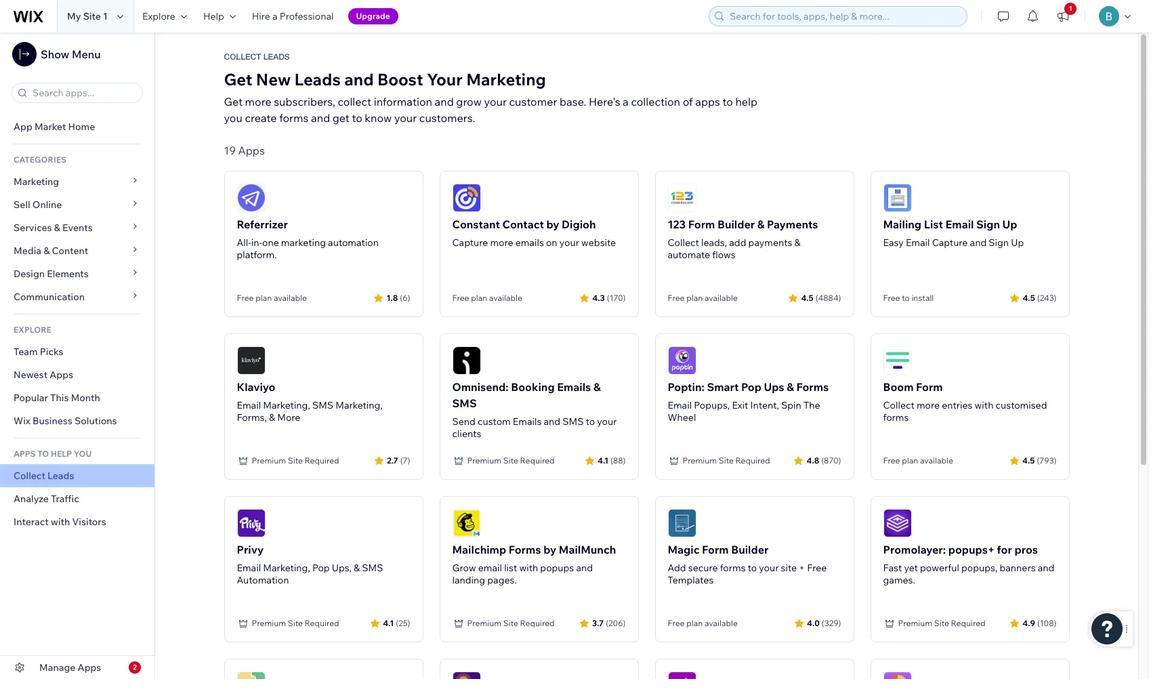 Task type: describe. For each thing, give the bounding box(es) containing it.
4.0 (329)
[[807, 618, 841, 628]]

apps for manage apps
[[78, 662, 101, 674]]

free plan available for secure
[[668, 618, 738, 628]]

sms inside klaviyo email marketing, sms marketing, forms, & more
[[312, 399, 334, 411]]

123 form builder & payments logo image
[[668, 184, 696, 212]]

(6)
[[400, 292, 410, 303]]

and inside mailing list email sign up easy email capture and sign up
[[970, 237, 987, 249]]

Search for tools, apps, help & more... field
[[726, 7, 963, 26]]

platform.
[[237, 249, 277, 261]]

site for privy
[[288, 618, 303, 628]]

visitors
[[72, 516, 106, 528]]

help button
[[195, 0, 244, 33]]

email inside poptin: smart pop ups & forms email popups, exit intent, spin the wheel
[[668, 399, 692, 411]]

boom form logo image
[[884, 346, 912, 375]]

with inside boom form collect more entries with customised forms
[[975, 399, 994, 411]]

menu
[[72, 47, 101, 61]]

1 vertical spatial up
[[1011, 237, 1024, 249]]

promolayer: popups+ for pros fast yet powerful popups, banners and games.
[[884, 543, 1055, 586]]

forms inside mailchimp forms by mailmunch grow email list with popups and landing pages.
[[509, 543, 541, 556]]

apps
[[14, 449, 36, 459]]

plan for capture
[[471, 293, 488, 303]]

ups,
[[332, 562, 352, 574]]

premium for promolayer:
[[898, 618, 933, 628]]

spin
[[782, 399, 802, 411]]

0 horizontal spatial 1
[[103, 10, 108, 22]]

builder for secure
[[731, 543, 769, 556]]

your
[[427, 69, 463, 89]]

plan for secure
[[687, 618, 703, 628]]

business
[[33, 415, 72, 427]]

your inside 'omnisend: booking emails & sms send custom emails and sms to your clients'
[[597, 415, 617, 428]]

to inside 'omnisend: booking emails & sms send custom emails and sms to your clients'
[[586, 415, 595, 428]]

manage
[[39, 662, 76, 674]]

wheel
[[668, 411, 696, 424]]

and inside 'omnisend: booking emails & sms send custom emails and sms to your clients'
[[544, 415, 561, 428]]

easy
[[884, 237, 904, 249]]

referrizer logo image
[[237, 184, 265, 212]]

customer
[[509, 95, 557, 108]]

get for get more subscribers, collect information and grow your customer base. here's a collection of apps to help you create forms and get to know your customers.
[[224, 95, 243, 108]]

& up "payments"
[[758, 218, 765, 231]]

site right my
[[83, 10, 101, 22]]

site for mailchimp forms by mailmunch
[[503, 618, 518, 628]]

fast
[[884, 562, 902, 574]]

1 vertical spatial emails
[[513, 415, 542, 428]]

custom
[[478, 415, 511, 428]]

add
[[729, 237, 747, 249]]

4.5 (793)
[[1023, 455, 1057, 465]]

team picks
[[14, 346, 63, 358]]

privy email marketing, pop ups,  & sms automation
[[237, 543, 383, 586]]

magic
[[668, 543, 700, 556]]

leads inside 'sidebar' element
[[47, 470, 74, 482]]

omnisend: booking emails & sms logo image
[[452, 346, 481, 375]]

free to install
[[884, 293, 934, 303]]

123
[[668, 218, 686, 231]]

show menu button
[[12, 42, 101, 66]]

here's
[[589, 95, 621, 108]]

website
[[582, 237, 616, 249]]

magic form builder logo image
[[668, 509, 696, 537]]

(329)
[[822, 618, 841, 628]]

emails
[[516, 237, 544, 249]]

poptin: smart pop ups & forms email popups, exit intent, spin the wheel
[[668, 380, 829, 424]]

collect leads link
[[0, 464, 155, 487]]

privy logo image
[[237, 509, 265, 537]]

sidebar element
[[0, 33, 155, 679]]

landing
[[452, 574, 485, 586]]

premium for privy
[[252, 618, 286, 628]]

powerful
[[920, 562, 960, 574]]

media & content
[[14, 245, 88, 257]]

free for referrizer
[[237, 293, 254, 303]]

your inside magic form builder add secure forms to your site + free templates
[[759, 562, 779, 574]]

4.9
[[1023, 618, 1036, 628]]

(170)
[[607, 292, 626, 303]]

plan for payments
[[687, 293, 703, 303]]

get new leads and boost your marketing
[[224, 69, 546, 89]]

free for constant contact by digioh
[[452, 293, 469, 303]]

popular this month
[[14, 392, 100, 404]]

required for forms
[[736, 455, 770, 466]]

2.7 (7)
[[387, 455, 410, 465]]

app market home
[[14, 121, 95, 133]]

leads,
[[701, 237, 727, 249]]

to inside magic form builder add secure forms to your site + free templates
[[748, 562, 757, 574]]

hire a professional
[[252, 10, 334, 22]]

capture inside constant contact by digioh capture more emails on your website
[[452, 237, 488, 249]]

get for get new leads and boost your marketing
[[224, 69, 252, 89]]

& inside klaviyo email marketing, sms marketing, forms, & more
[[269, 411, 275, 424]]

premium site required for forms
[[683, 455, 770, 466]]

4.9 (108)
[[1023, 618, 1057, 628]]

analyze
[[14, 493, 49, 505]]

promolayer: popups+ for pros logo image
[[884, 509, 912, 537]]

& inside poptin: smart pop ups & forms email popups, exit intent, spin the wheel
[[787, 380, 794, 394]]

pop inside poptin: smart pop ups & forms email popups, exit intent, spin the wheel
[[742, 380, 762, 394]]

klaviyo email marketing, sms marketing, forms, & more
[[237, 380, 383, 424]]

popular this month link
[[0, 386, 155, 409]]

collection
[[631, 95, 681, 108]]

1 vertical spatial sign
[[989, 237, 1009, 249]]

by for contact
[[547, 218, 559, 231]]

help
[[736, 95, 758, 108]]

& inside media & content link
[[43, 245, 50, 257]]

site for promolayer: popups+ for pros
[[935, 618, 950, 628]]

mailmunch
[[559, 543, 616, 556]]

4.8 (870)
[[807, 455, 841, 465]]

19
[[224, 144, 236, 157]]

solutions
[[75, 415, 117, 427]]

services & events
[[14, 222, 93, 234]]

collect up new
[[224, 52, 261, 62]]

klaviyo
[[237, 380, 276, 394]]

services
[[14, 222, 52, 234]]

4.8
[[807, 455, 820, 465]]

email inside privy email marketing, pop ups,  & sms automation
[[237, 562, 261, 574]]

free plan available for entries
[[884, 455, 954, 466]]

& down payments
[[795, 237, 801, 249]]

referrizer all-in-one marketing automation platform.
[[237, 218, 379, 261]]

professional
[[280, 10, 334, 22]]

more inside get more subscribers, collect information and grow your customer base. here's a collection of apps to help you create forms and get to know your customers.
[[245, 95, 272, 108]]

0 vertical spatial marketing
[[466, 69, 546, 89]]

4.5 (4884)
[[801, 292, 841, 303]]

(870)
[[822, 455, 841, 465]]

premium for poptin:
[[683, 455, 717, 466]]

4.1 for &
[[598, 455, 609, 465]]

grow
[[456, 95, 482, 108]]

0 vertical spatial up
[[1003, 218, 1018, 231]]

privy
[[237, 543, 264, 556]]

apps
[[696, 95, 720, 108]]

poptin: smart pop ups & forms logo image
[[668, 346, 696, 375]]

site for poptin: smart pop ups & forms
[[719, 455, 734, 466]]

available for secure
[[705, 618, 738, 628]]

communication
[[14, 291, 87, 303]]

content
[[52, 245, 88, 257]]

mailing list email sign up easy email capture and sign up
[[884, 218, 1024, 249]]

forms inside boom form collect more entries with customised forms
[[884, 411, 909, 424]]

form for magic
[[702, 543, 729, 556]]

free plan available for marketing
[[237, 293, 307, 303]]

constant contact by digioh capture more emails on your website
[[452, 218, 616, 249]]

4.5 (243)
[[1023, 292, 1057, 303]]

help
[[51, 449, 72, 459]]

premium site required for yet
[[898, 618, 986, 628]]

& inside 'omnisend: booking emails & sms send custom emails and sms to your clients'
[[594, 380, 601, 394]]

the
[[804, 399, 821, 411]]

required for &
[[305, 618, 339, 628]]

my site 1
[[67, 10, 108, 22]]

more inside constant contact by digioh capture more emails on your website
[[490, 237, 513, 249]]

4.0
[[807, 618, 820, 628]]

klaviyo logo image
[[237, 346, 265, 375]]

collect
[[338, 95, 372, 108]]

your right grow on the left of the page
[[484, 95, 507, 108]]

builder for payments
[[718, 218, 755, 231]]

free for boom form
[[884, 455, 900, 466]]

and inside 'promolayer: popups+ for pros fast yet powerful popups, banners and games.'
[[1038, 562, 1055, 574]]

you
[[224, 111, 243, 125]]

apps for 19 apps
[[238, 144, 265, 157]]

3.7 (206)
[[592, 618, 626, 628]]

boom form collect more entries with customised forms
[[884, 380, 1047, 424]]

4.5 for entries
[[1023, 455, 1035, 465]]



Task type: vqa. For each thing, say whether or not it's contained in the screenshot.
Wix Business Solutions
yes



Task type: locate. For each thing, give the bounding box(es) containing it.
0 vertical spatial collect leads
[[224, 52, 290, 62]]

premium down landing
[[467, 618, 502, 628]]

& right media
[[43, 245, 50, 257]]

required for forms,
[[305, 455, 339, 466]]

wix business solutions
[[14, 415, 117, 427]]

0 horizontal spatial collect leads
[[14, 470, 74, 482]]

0 vertical spatial leads
[[263, 52, 290, 62]]

contact
[[503, 218, 544, 231]]

1 vertical spatial forms
[[509, 543, 541, 556]]

in-
[[251, 237, 262, 249]]

forms up the
[[797, 380, 829, 394]]

1 vertical spatial get
[[224, 95, 243, 108]]

install
[[912, 293, 934, 303]]

0 horizontal spatial a
[[272, 10, 278, 22]]

0 vertical spatial with
[[975, 399, 994, 411]]

1 vertical spatial forms
[[884, 411, 909, 424]]

1 vertical spatial a
[[623, 95, 629, 108]]

apps
[[238, 144, 265, 157], [50, 369, 73, 381], [78, 662, 101, 674]]

free left install
[[884, 293, 900, 303]]

4.5 for up
[[1023, 292, 1036, 303]]

(25)
[[396, 618, 410, 628]]

available down emails
[[489, 293, 522, 303]]

0 horizontal spatial leads
[[47, 470, 74, 482]]

4.1 left (25)
[[383, 618, 394, 628]]

free down templates
[[668, 618, 685, 628]]

forms inside magic form builder add secure forms to your site + free templates
[[720, 562, 746, 574]]

base.
[[560, 95, 587, 108]]

picks
[[40, 346, 63, 358]]

1 horizontal spatial pop
[[742, 380, 762, 394]]

forms
[[279, 111, 309, 125], [884, 411, 909, 424], [720, 562, 746, 574]]

0 vertical spatial a
[[272, 10, 278, 22]]

apps to help you
[[14, 449, 92, 459]]

forms down boom
[[884, 411, 909, 424]]

4.1 for pop
[[383, 618, 394, 628]]

apps right manage
[[78, 662, 101, 674]]

your
[[484, 95, 507, 108], [394, 111, 417, 125], [560, 237, 579, 249], [597, 415, 617, 428], [759, 562, 779, 574]]

1 horizontal spatial forms
[[720, 562, 746, 574]]

1 horizontal spatial a
[[623, 95, 629, 108]]

0 horizontal spatial with
[[51, 516, 70, 528]]

1 horizontal spatial forms
[[797, 380, 829, 394]]

form inside boom form collect more entries with customised forms
[[916, 380, 943, 394]]

collect
[[224, 52, 261, 62], [668, 237, 699, 249], [884, 399, 915, 411], [14, 470, 45, 482]]

0 vertical spatial builder
[[718, 218, 755, 231]]

2 horizontal spatial with
[[975, 399, 994, 411]]

pages.
[[487, 574, 517, 586]]

mailing list email sign up logo image
[[884, 184, 912, 212]]

0 vertical spatial apps
[[238, 144, 265, 157]]

1 vertical spatial builder
[[731, 543, 769, 556]]

marketing, for privy
[[263, 562, 310, 574]]

a right hire
[[272, 10, 278, 22]]

popups
[[540, 562, 574, 574]]

emails right custom
[[513, 415, 542, 428]]

automate
[[668, 249, 710, 261]]

4.1 (25)
[[383, 618, 410, 628]]

premium down 'games.'
[[898, 618, 933, 628]]

collect leads
[[224, 52, 290, 62], [14, 470, 74, 482]]

1 vertical spatial with
[[51, 516, 70, 528]]

promolayer:
[[884, 543, 946, 556]]

plan up omnisend: booking emails & sms logo
[[471, 293, 488, 303]]

with inside interact with visitors link
[[51, 516, 70, 528]]

email down poptin:
[[668, 399, 692, 411]]

1 horizontal spatial apps
[[78, 662, 101, 674]]

premium site required down the exit on the bottom of page
[[683, 455, 770, 466]]

1 get from the top
[[224, 69, 252, 89]]

0 vertical spatial by
[[547, 218, 559, 231]]

2 vertical spatial leads
[[47, 470, 74, 482]]

4.1 (88)
[[598, 455, 626, 465]]

capture down list
[[932, 237, 968, 249]]

a inside get more subscribers, collect information and grow your customer base. here's a collection of apps to help you create forms and get to know your customers.
[[623, 95, 629, 108]]

by for forms
[[544, 543, 557, 556]]

form for boom
[[916, 380, 943, 394]]

templates
[[668, 574, 714, 586]]

site for klaviyo
[[288, 455, 303, 466]]

plan
[[256, 293, 272, 303], [471, 293, 488, 303], [687, 293, 703, 303], [902, 455, 919, 466], [687, 618, 703, 628]]

& right ups,
[[354, 562, 360, 574]]

required down popups,
[[951, 618, 986, 628]]

premium site required for send
[[467, 455, 555, 466]]

& left events
[[54, 222, 60, 234]]

premium site required for email
[[467, 618, 555, 628]]

required down intent,
[[736, 455, 770, 466]]

booking
[[511, 380, 555, 394]]

email right list
[[946, 218, 974, 231]]

more left emails
[[490, 237, 513, 249]]

free inside magic form builder add secure forms to your site + free templates
[[807, 562, 827, 574]]

free plan available for capture
[[452, 293, 522, 303]]

pop up the exit on the bottom of page
[[742, 380, 762, 394]]

and
[[344, 69, 374, 89], [435, 95, 454, 108], [311, 111, 330, 125], [970, 237, 987, 249], [544, 415, 561, 428], [576, 562, 593, 574], [1038, 562, 1055, 574]]

4.1 left (88)
[[598, 455, 609, 465]]

customised
[[996, 399, 1047, 411]]

boom
[[884, 380, 914, 394]]

form up leads,
[[689, 218, 715, 231]]

0 vertical spatial forms
[[797, 380, 829, 394]]

forms right secure
[[720, 562, 746, 574]]

month
[[71, 392, 100, 404]]

entries
[[942, 399, 973, 411]]

show
[[41, 47, 69, 61]]

0 horizontal spatial more
[[245, 95, 272, 108]]

collect leads down to
[[14, 470, 74, 482]]

(243)
[[1038, 292, 1057, 303]]

by up on
[[547, 218, 559, 231]]

0 horizontal spatial emails
[[513, 415, 542, 428]]

get up "you"
[[224, 95, 243, 108]]

email down mailing
[[906, 237, 930, 249]]

collect inside boom form collect more entries with customised forms
[[884, 399, 915, 411]]

your inside constant contact by digioh capture more emails on your website
[[560, 237, 579, 249]]

available for marketing
[[274, 293, 307, 303]]

& right booking
[[594, 380, 601, 394]]

marketing
[[466, 69, 546, 89], [14, 176, 59, 188]]

by inside mailchimp forms by mailmunch grow email list with popups and landing pages.
[[544, 543, 557, 556]]

2.7
[[387, 455, 398, 465]]

1 vertical spatial by
[[544, 543, 557, 556]]

analyze traffic
[[14, 493, 79, 505]]

forms down subscribers,
[[279, 111, 309, 125]]

available down templates
[[705, 618, 738, 628]]

123 form builder & payments collect leads, add payments & automate flows
[[668, 218, 819, 261]]

up
[[1003, 218, 1018, 231], [1011, 237, 1024, 249]]

2 vertical spatial apps
[[78, 662, 101, 674]]

app
[[14, 121, 32, 133]]

available down the flows
[[705, 293, 738, 303]]

available for capture
[[489, 293, 522, 303]]

premium site required for forms,
[[252, 455, 339, 466]]

1 vertical spatial leads
[[295, 69, 341, 89]]

0 horizontal spatial marketing
[[14, 176, 59, 188]]

2 horizontal spatial leads
[[295, 69, 341, 89]]

one
[[262, 237, 279, 249]]

0 horizontal spatial capture
[[452, 237, 488, 249]]

4.5 left the (243)
[[1023, 292, 1036, 303]]

with
[[975, 399, 994, 411], [51, 516, 70, 528], [519, 562, 538, 574]]

collect inside 123 form builder & payments collect leads, add payments & automate flows
[[668, 237, 699, 249]]

email down klaviyo
[[237, 399, 261, 411]]

your down information on the left top
[[394, 111, 417, 125]]

free for mailing list email sign up
[[884, 293, 900, 303]]

required down klaviyo email marketing, sms marketing, forms, & more
[[305, 455, 339, 466]]

required for send
[[520, 455, 555, 466]]

capture down constant on the top left
[[452, 237, 488, 249]]

form
[[689, 218, 715, 231], [916, 380, 943, 394], [702, 543, 729, 556]]

all-
[[237, 237, 251, 249]]

0 vertical spatial sign
[[977, 218, 1000, 231]]

interact
[[14, 516, 49, 528]]

2 horizontal spatial apps
[[238, 144, 265, 157]]

pop
[[742, 380, 762, 394], [312, 562, 330, 574]]

premium down automation
[[252, 618, 286, 628]]

yet
[[904, 562, 918, 574]]

2 vertical spatial more
[[917, 399, 940, 411]]

0 vertical spatial 4.1
[[598, 455, 609, 465]]

site for omnisend: booking emails & sms
[[503, 455, 518, 466]]

builder right magic at the bottom
[[731, 543, 769, 556]]

0 horizontal spatial apps
[[50, 369, 73, 381]]

get inside get more subscribers, collect information and grow your customer base. here's a collection of apps to help you create forms and get to know your customers.
[[224, 95, 243, 108]]

plan up promolayer: popups+ for pros logo
[[902, 455, 919, 466]]

collect leads up new
[[224, 52, 290, 62]]

2 capture from the left
[[932, 237, 968, 249]]

more left entries
[[917, 399, 940, 411]]

Search apps... field
[[28, 83, 138, 102]]

games.
[[884, 574, 916, 586]]

1 vertical spatial marketing
[[14, 176, 59, 188]]

0 horizontal spatial forms
[[509, 543, 541, 556]]

emails
[[557, 380, 591, 394], [513, 415, 542, 428]]

team picks link
[[0, 340, 155, 363]]

required for yet
[[951, 618, 986, 628]]

help
[[203, 10, 224, 22]]

your left "site"
[[759, 562, 779, 574]]

1 capture from the left
[[452, 237, 488, 249]]

plan down platform.
[[256, 293, 272, 303]]

new
[[256, 69, 291, 89]]

you
[[74, 449, 92, 459]]

1 horizontal spatial collect leads
[[224, 52, 290, 62]]

hire
[[252, 10, 270, 22]]

& inside privy email marketing, pop ups,  & sms automation
[[354, 562, 360, 574]]

mailchimp forms by mailmunch logo image
[[452, 509, 481, 537]]

1 horizontal spatial 4.1
[[598, 455, 609, 465]]

4.5 left the (4884)
[[801, 292, 814, 303]]

required down 'omnisend: booking emails & sms send custom emails and sms to your clients'
[[520, 455, 555, 466]]

collect down boom
[[884, 399, 915, 411]]

elements
[[47, 268, 89, 280]]

1 horizontal spatial marketing
[[466, 69, 546, 89]]

more up create
[[245, 95, 272, 108]]

marketing link
[[0, 170, 155, 193]]

premium down clients
[[467, 455, 502, 466]]

premium site required for &
[[252, 618, 339, 628]]

0 vertical spatial form
[[689, 218, 715, 231]]

premium site required down powerful
[[898, 618, 986, 628]]

premium site required down pages.
[[467, 618, 555, 628]]

1 horizontal spatial leads
[[263, 52, 290, 62]]

newest
[[14, 369, 48, 381]]

required down ups,
[[305, 618, 339, 628]]

form up secure
[[702, 543, 729, 556]]

0 horizontal spatial pop
[[312, 562, 330, 574]]

1 horizontal spatial more
[[490, 237, 513, 249]]

builder
[[718, 218, 755, 231], [731, 543, 769, 556]]

apps up this
[[50, 369, 73, 381]]

1 vertical spatial apps
[[50, 369, 73, 381]]

1 inside button
[[1069, 4, 1073, 13]]

leads up subscribers,
[[295, 69, 341, 89]]

premium down forms,
[[252, 455, 286, 466]]

+
[[799, 562, 805, 574]]

by inside constant contact by digioh capture more emails on your website
[[547, 218, 559, 231]]

free down platform.
[[237, 293, 254, 303]]

2 vertical spatial forms
[[720, 562, 746, 574]]

0 vertical spatial more
[[245, 95, 272, 108]]

omnisend: booking emails & sms send custom emails and sms to your clients
[[452, 380, 617, 440]]

(108)
[[1038, 618, 1057, 628]]

premium for mailchimp
[[467, 618, 502, 628]]

available for payments
[[705, 293, 738, 303]]

by up popups
[[544, 543, 557, 556]]

premium site required down custom
[[467, 455, 555, 466]]

available for entries
[[920, 455, 954, 466]]

site down the exit on the bottom of page
[[719, 455, 734, 466]]

free plan available down platform.
[[237, 293, 307, 303]]

premium for klaviyo
[[252, 455, 286, 466]]

plan for entries
[[902, 455, 919, 466]]

apps right the 19
[[238, 144, 265, 157]]

sms inside privy email marketing, pop ups,  & sms automation
[[362, 562, 383, 574]]

premium down the wheel
[[683, 455, 717, 466]]

required down popups
[[520, 618, 555, 628]]

0 vertical spatial pop
[[742, 380, 762, 394]]

explore
[[142, 10, 175, 22]]

2 get from the top
[[224, 95, 243, 108]]

collect inside 'sidebar' element
[[14, 470, 45, 482]]

your up 4.1 (88)
[[597, 415, 617, 428]]

leads down the help
[[47, 470, 74, 482]]

premium
[[252, 455, 286, 466], [467, 455, 502, 466], [683, 455, 717, 466], [252, 618, 286, 628], [467, 618, 502, 628], [898, 618, 933, 628]]

constant contact by digioh logo image
[[452, 184, 481, 212]]

email inside klaviyo email marketing, sms marketing, forms, & more
[[237, 399, 261, 411]]

0 vertical spatial get
[[224, 69, 252, 89]]

for
[[997, 543, 1013, 556]]

2 vertical spatial with
[[519, 562, 538, 574]]

0 vertical spatial emails
[[557, 380, 591, 394]]

site down automation
[[288, 618, 303, 628]]

form inside 123 form builder & payments collect leads, add payments & automate flows
[[689, 218, 715, 231]]

4.3
[[593, 292, 605, 303]]

get
[[224, 69, 252, 89], [224, 95, 243, 108]]

pop inside privy email marketing, pop ups,  & sms automation
[[312, 562, 330, 574]]

forms up list
[[509, 543, 541, 556]]

popups,
[[694, 399, 730, 411]]

leads up new
[[263, 52, 290, 62]]

site down custom
[[503, 455, 518, 466]]

(4884)
[[816, 292, 841, 303]]

forms inside poptin: smart pop ups & forms email popups, exit intent, spin the wheel
[[797, 380, 829, 394]]

analyze traffic link
[[0, 487, 155, 510]]

form inside magic form builder add secure forms to your site + free templates
[[702, 543, 729, 556]]

site down pages.
[[503, 618, 518, 628]]

marketing, inside privy email marketing, pop ups,  & sms automation
[[263, 562, 310, 574]]

apps for newest apps
[[50, 369, 73, 381]]

2 horizontal spatial forms
[[884, 411, 909, 424]]

2 horizontal spatial more
[[917, 399, 940, 411]]

free for magic form builder
[[668, 618, 685, 628]]

builder inside magic form builder add secure forms to your site + free templates
[[731, 543, 769, 556]]

newest apps link
[[0, 363, 155, 386]]

free plan available up promolayer: popups+ for pros logo
[[884, 455, 954, 466]]

free right (870)
[[884, 455, 900, 466]]

0 horizontal spatial forms
[[279, 111, 309, 125]]

interact with visitors link
[[0, 510, 155, 533]]

free plan available for payments
[[668, 293, 738, 303]]

upgrade
[[356, 11, 390, 21]]

0 vertical spatial forms
[[279, 111, 309, 125]]

1 vertical spatial 4.1
[[383, 618, 394, 628]]

free down automate
[[668, 293, 685, 303]]

app market home link
[[0, 115, 155, 138]]

4.5 left (793)
[[1023, 455, 1035, 465]]

emails right booking
[[557, 380, 591, 394]]

your right on
[[560, 237, 579, 249]]

free for 123 form builder & payments
[[668, 293, 685, 303]]

builder inside 123 form builder & payments collect leads, add payments & automate flows
[[718, 218, 755, 231]]

collect down 123
[[668, 237, 699, 249]]

and inside mailchimp forms by mailmunch grow email list with popups and landing pages.
[[576, 562, 593, 574]]

1 horizontal spatial with
[[519, 562, 538, 574]]

with inside mailchimp forms by mailmunch grow email list with popups and landing pages.
[[519, 562, 538, 574]]

premium for omnisend:
[[467, 455, 502, 466]]

1 vertical spatial collect leads
[[14, 470, 74, 482]]

market
[[35, 121, 66, 133]]

1 horizontal spatial emails
[[557, 380, 591, 394]]

marketing up get more subscribers, collect information and grow your customer base. here's a collection of apps to help you create forms and get to know your customers.
[[466, 69, 546, 89]]

free plan available down templates
[[668, 618, 738, 628]]

capture inside mailing list email sign up easy email capture and sign up
[[932, 237, 968, 249]]

wix business solutions link
[[0, 409, 155, 432]]

1 vertical spatial more
[[490, 237, 513, 249]]

1 vertical spatial pop
[[312, 562, 330, 574]]

1 horizontal spatial 1
[[1069, 4, 1073, 13]]

upgrade button
[[348, 8, 398, 24]]

get left new
[[224, 69, 252, 89]]

email down privy
[[237, 562, 261, 574]]

0 horizontal spatial 4.1
[[383, 618, 394, 628]]

marketing, for klaviyo
[[263, 399, 310, 411]]

sell online link
[[0, 193, 155, 216]]

referrizer
[[237, 218, 288, 231]]

form for 123
[[689, 218, 715, 231]]

required for email
[[520, 618, 555, 628]]

plan for marketing
[[256, 293, 272, 303]]

free right (6)
[[452, 293, 469, 303]]

marketing inside 'sidebar' element
[[14, 176, 59, 188]]

marketing down categories in the top left of the page
[[14, 176, 59, 188]]

explore
[[14, 325, 51, 335]]

forms inside get more subscribers, collect information and grow your customer base. here's a collection of apps to help you create forms and get to know your customers.
[[279, 111, 309, 125]]

1 vertical spatial form
[[916, 380, 943, 394]]

clients
[[452, 428, 482, 440]]

& right ups
[[787, 380, 794, 394]]

get
[[333, 111, 350, 125]]

with right list
[[519, 562, 538, 574]]

2 vertical spatial form
[[702, 543, 729, 556]]

free plan available down automate
[[668, 293, 738, 303]]

payments
[[767, 218, 819, 231]]

& left more on the bottom of page
[[269, 411, 275, 424]]

available down entries
[[920, 455, 954, 466]]

& inside services & events link
[[54, 222, 60, 234]]

pop left ups,
[[312, 562, 330, 574]]

collect down apps
[[14, 470, 45, 482]]

by
[[547, 218, 559, 231], [544, 543, 557, 556]]

more inside boom form collect more entries with customised forms
[[917, 399, 940, 411]]

collect leads inside 'sidebar' element
[[14, 470, 74, 482]]

free right +
[[807, 562, 827, 574]]

premium site required down more on the bottom of page
[[252, 455, 339, 466]]

email
[[946, 218, 974, 231], [906, 237, 930, 249], [237, 399, 261, 411], [668, 399, 692, 411], [237, 562, 261, 574]]

flows
[[713, 249, 736, 261]]

1 horizontal spatial capture
[[932, 237, 968, 249]]

media & content link
[[0, 239, 155, 262]]

4.5 for payments
[[801, 292, 814, 303]]



